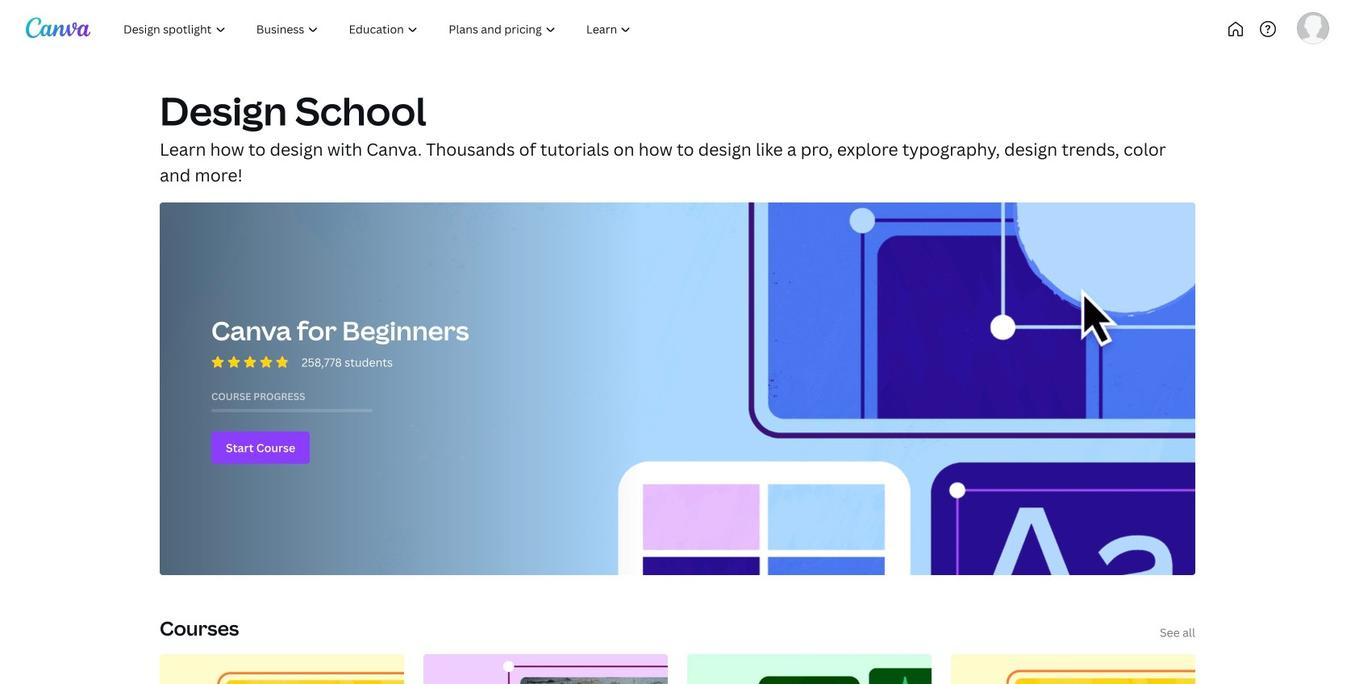 Task type: describe. For each thing, give the bounding box(es) containing it.
getting started with canva for education image
[[160, 655, 404, 684]]

print advertising image
[[688, 655, 932, 684]]

ds lp top hero banner image image
[[160, 203, 1196, 576]]



Task type: vqa. For each thing, say whether or not it's contained in the screenshot.
access
no



Task type: locate. For each thing, give the bounding box(es) containing it.
canva pro for nonprofits image
[[424, 655, 668, 684]]

canva design skills for students image
[[952, 655, 1196, 684]]

top level navigation element
[[110, 13, 700, 45]]



